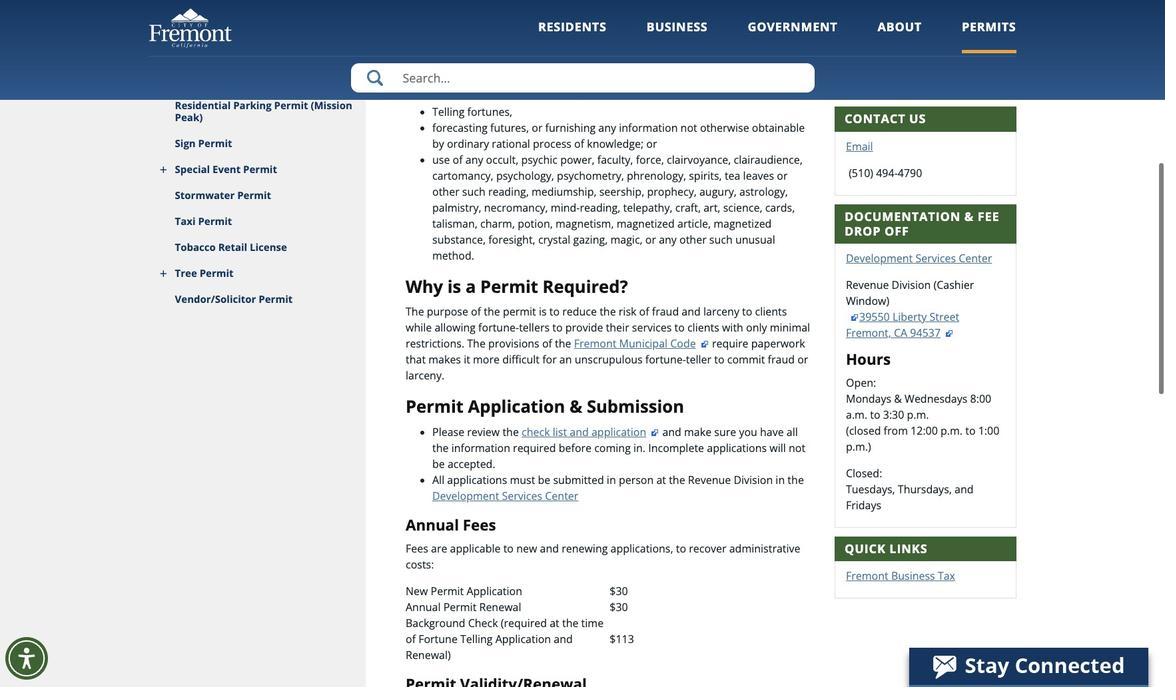 Task type: locate. For each thing, give the bounding box(es) containing it.
required?
[[543, 275, 628, 298]]

fortune- inside the purpose of the permit is to reduce the risk of fraud and larceny to clients while allowing fortune-tellers to provide their services to clients with only minimal restrictions. the provisions of the
[[478, 321, 519, 335]]

1 vertical spatial services
[[502, 489, 542, 504]]

retail
[[218, 241, 247, 254]]

telling inside the background check (required at the time of fortune telling application and renewal) $113
[[460, 632, 493, 647]]

1 vertical spatial development services center link
[[432, 489, 579, 504]]

0 vertical spatial business
[[647, 19, 708, 35]]

1 horizontal spatial at
[[657, 473, 666, 488]]

permit up permit
[[480, 275, 538, 298]]

stormwater
[[175, 189, 235, 202]]

fees up applicable
[[463, 515, 496, 536]]

you
[[733, 36, 752, 51], [739, 425, 757, 440]]

1 horizontal spatial magnetized
[[714, 216, 772, 231]]

taxi permit link
[[149, 209, 366, 235]]

1 horizontal spatial fremont
[[846, 569, 889, 584]]

division down will
[[734, 473, 773, 488]]

permit right parking
[[274, 99, 308, 112]]

applications down accepted.
[[447, 473, 507, 488]]

the left the time
[[562, 616, 579, 631]]

1 vertical spatial other
[[680, 232, 707, 247]]

0 horizontal spatial a
[[466, 275, 476, 298]]

magnetized down 'science,'
[[714, 216, 772, 231]]

1 vertical spatial applications
[[447, 473, 507, 488]]

magnetized down telepathy,
[[617, 216, 675, 231]]

1 vertical spatial not
[[789, 441, 806, 456]]

1 vertical spatial center
[[545, 489, 579, 504]]

falls
[[487, 36, 507, 51]]

will
[[770, 441, 786, 456]]

event
[[213, 163, 241, 176]]

revenue inside all applications must be submitted in person at the revenue division in the development services center
[[688, 473, 731, 488]]

applications down 'sure'
[[707, 441, 767, 456]]

information down review at the left bottom
[[451, 441, 510, 456]]

fortune inside the background check (required at the time of fortune telling application and renewal) $113
[[418, 632, 458, 647]]

0 vertical spatial fremont
[[574, 337, 617, 351]]

1 horizontal spatial fortune
[[854, 63, 900, 78]]

required
[[513, 441, 556, 456]]

revenue up window)
[[846, 278, 889, 293]]

development down drop
[[846, 251, 913, 266]]

talisman,
[[432, 216, 478, 231]]

the up it
[[467, 337, 486, 351]]

0 horizontal spatial center
[[545, 489, 579, 504]]

1 horizontal spatial fees
[[463, 515, 496, 536]]

if
[[406, 36, 412, 51]]

other down article, at the right top of the page
[[680, 232, 707, 247]]

special event permit link
[[149, 157, 366, 183]]

1 vertical spatial division
[[734, 473, 773, 488]]

only
[[746, 321, 767, 335]]

or inside require paperwork that makes it more difficult for an unscrupulous fortune-teller to commit fraud or larceny.
[[798, 353, 808, 367]]

gazing,
[[573, 232, 608, 247]]

contact us
[[845, 111, 926, 127]]

is up 'purpose' on the top
[[448, 275, 461, 298]]

incomplete
[[648, 441, 704, 456]]

minimal
[[770, 321, 810, 335]]

1 horizontal spatial be
[[538, 473, 550, 488]]

2 vertical spatial any
[[659, 232, 677, 247]]

services down must
[[502, 489, 542, 504]]

0 horizontal spatial is
[[448, 275, 461, 298]]

crystal
[[538, 232, 571, 247]]

0 vertical spatial revenue
[[846, 278, 889, 293]]

annual up are
[[406, 515, 459, 536]]

new
[[406, 584, 428, 599]]

not up clairvoyance, on the right
[[681, 120, 697, 135]]

0 horizontal spatial fremont
[[574, 337, 617, 351]]

drop
[[845, 223, 881, 239]]

1 vertical spatial p.m.
[[941, 424, 963, 438]]

in.
[[634, 441, 646, 456]]

and left $113
[[554, 632, 573, 647]]

you right 'sure'
[[739, 425, 757, 440]]

cartomancy,
[[432, 168, 494, 183]]

be inside and make sure you have all the information required before coming in. incomplete applications will not be accepted.
[[432, 457, 445, 472]]

1 horizontal spatial other
[[680, 232, 707, 247]]

& inside hours open: mondays & wednesdays 8:00 a.m. to 3:30 p.m. (closed from 12:00 p.m. to 1:00 p.m.)
[[894, 392, 902, 406]]

1 horizontal spatial in
[[776, 473, 785, 488]]

tea
[[725, 168, 740, 183]]

94537
[[910, 326, 941, 341]]

1 vertical spatial fremont
[[846, 569, 889, 584]]

$30 for renewal
[[610, 600, 628, 615]]

tree permit link
[[149, 260, 366, 286]]

and right thursdays,
[[955, 482, 974, 497]]

0 horizontal spatial development services center link
[[432, 489, 579, 504]]

and inside the background check (required at the time of fortune telling application and renewal) $113
[[554, 632, 573, 647]]

0 vertical spatial not
[[681, 120, 697, 135]]

services
[[632, 321, 672, 335]]

fortune- right definition
[[624, 36, 665, 51]]

your
[[415, 36, 438, 51]]

2 horizontal spatial &
[[965, 208, 974, 224]]

the
[[542, 36, 559, 51], [484, 305, 500, 319], [600, 305, 616, 319], [555, 337, 571, 351], [503, 425, 519, 440], [432, 441, 449, 456], [669, 473, 685, 488], [788, 473, 804, 488], [562, 616, 579, 631]]

0 horizontal spatial fortune
[[418, 632, 458, 647]]

vendor/solicitor
[[175, 292, 256, 306]]

0 vertical spatial center
[[959, 251, 992, 266]]

fortune down background
[[418, 632, 458, 647]]

fortune down about link on the top of page
[[854, 63, 900, 78]]

application down check (required
[[495, 632, 551, 647]]

teller
[[686, 353, 712, 367]]

with
[[722, 321, 743, 335]]

1 annual from the top
[[406, 515, 459, 536]]

1 vertical spatial be
[[538, 473, 550, 488]]

parking
[[233, 99, 272, 112]]

sign
[[175, 137, 196, 150]]

fees
[[463, 515, 496, 536], [406, 541, 428, 556]]

application inside the background check (required at the time of fortune telling application and renewal) $113
[[495, 632, 551, 647]]

0 vertical spatial clients
[[755, 305, 787, 319]]

the
[[406, 305, 424, 319], [467, 337, 486, 351]]

or right the magic, on the right top of page
[[645, 232, 656, 247]]

& up 3:30
[[894, 392, 902, 406]]

wednesdays
[[905, 392, 968, 406]]

0 vertical spatial be
[[432, 457, 445, 472]]

annual down new
[[406, 600, 441, 615]]

1 horizontal spatial a
[[506, 6, 516, 30]]

fraud
[[652, 305, 679, 319], [768, 353, 795, 367]]

art,
[[704, 200, 721, 215]]

1 vertical spatial fraud
[[768, 353, 795, 367]]

renewal)
[[406, 648, 451, 663]]

stay connected image
[[909, 648, 1147, 686]]

1 horizontal spatial applications
[[707, 441, 767, 456]]

fortune-
[[624, 36, 665, 51], [478, 321, 519, 335], [645, 353, 686, 367]]

a up 'under'
[[506, 6, 516, 30]]

of up renewal)
[[406, 632, 416, 647]]

fortune- up provisions
[[478, 321, 519, 335]]

1 horizontal spatial clients
[[755, 305, 787, 319]]

& left fee
[[965, 208, 974, 224]]

1 horizontal spatial center
[[959, 251, 992, 266]]

& inside documentation & fee drop off
[[965, 208, 974, 224]]

1 vertical spatial $30
[[610, 600, 628, 615]]

or down the clairaudience,
[[777, 168, 788, 183]]

fremont municipal code
[[574, 337, 696, 351]]

at right person
[[657, 473, 666, 488]]

for
[[542, 353, 557, 367]]

is up tellers
[[539, 305, 547, 319]]

annual inside annual fees fees are applicable to new and renewing applications, to recover administrative costs:
[[406, 515, 459, 536]]

permit application & submission
[[406, 395, 684, 419]]

division
[[892, 278, 931, 293], [734, 473, 773, 488]]

Search text field
[[351, 63, 814, 93]]

division down development services center
[[892, 278, 931, 293]]

at left the time
[[550, 616, 559, 631]]

in left person
[[607, 473, 616, 488]]

the down please
[[432, 441, 449, 456]]

1 horizontal spatial fraud
[[768, 353, 795, 367]]

check (required
[[468, 616, 547, 631]]

be inside all applications must be submitted in person at the revenue division in the development services center
[[538, 473, 550, 488]]

1 vertical spatial fortune-
[[478, 321, 519, 335]]

revenue down incomplete
[[688, 473, 731, 488]]

center inside all applications must be submitted in person at the revenue division in the development services center
[[545, 489, 579, 504]]

sign permit link
[[149, 131, 366, 157]]

0 vertical spatial annual
[[406, 515, 459, 536]]

division inside revenue division (cashier window) 39550 liberty street fremont, ca 94537
[[892, 278, 931, 293]]

0 vertical spatial fraud
[[652, 305, 679, 319]]

0 horizontal spatial revenue
[[688, 473, 731, 488]]

any down ordinary
[[466, 152, 483, 167]]

0 vertical spatial $30
[[610, 584, 628, 599]]

the up while
[[406, 305, 424, 319]]

0 vertical spatial is
[[448, 275, 461, 298]]

0 horizontal spatial not
[[681, 120, 697, 135]]

information up the 'force,' at the top
[[619, 120, 678, 135]]

permit inside residential parking permit (mission peak)
[[274, 99, 308, 112]]

in
[[607, 473, 616, 488], [776, 473, 785, 488]]

0 horizontal spatial p.m.
[[907, 408, 929, 422]]

renewal
[[479, 600, 521, 615]]

be right must
[[538, 473, 550, 488]]

0 horizontal spatial magnetized
[[617, 216, 675, 231]]

license
[[250, 241, 287, 254]]

0 vertical spatial applications
[[707, 441, 767, 456]]

clairaudience,
[[734, 152, 803, 167]]

application up us
[[886, 77, 952, 93]]

1 horizontal spatial information
[[619, 120, 678, 135]]

code
[[670, 337, 696, 351]]

$30 for application
[[610, 584, 628, 599]]

0 vertical spatial division
[[892, 278, 931, 293]]

1 vertical spatial you
[[739, 425, 757, 440]]

mediumship,
[[532, 184, 597, 199]]

0 horizontal spatial information
[[451, 441, 510, 456]]

2 vertical spatial a
[[466, 275, 476, 298]]

0 vertical spatial at
[[657, 473, 666, 488]]

application up renewal
[[467, 584, 522, 599]]

1 $30 from the top
[[610, 584, 628, 599]]

annual fees fees are applicable to new and renewing applications, to recover administrative costs:
[[406, 515, 801, 572]]

permit up special event permit
[[198, 137, 232, 150]]

0 vertical spatial development
[[846, 251, 913, 266]]

you left need on the right top of page
[[733, 36, 752, 51]]

0 horizontal spatial at
[[550, 616, 559, 631]]

fraud inside require paperwork that makes it more difficult for an unscrupulous fortune-teller to commit fraud or larceny.
[[768, 353, 795, 367]]

fremont municipal code link
[[574, 337, 709, 351]]

hours open: mondays & wednesdays 8:00 a.m. to 3:30 p.m. (closed from 12:00 p.m. to 1:00 p.m.)
[[846, 349, 1000, 454]]

municipal
[[619, 337, 668, 351]]

1 in from the left
[[607, 473, 616, 488]]

provisions
[[488, 337, 539, 351]]

1 vertical spatial is
[[539, 305, 547, 319]]

and right new
[[540, 541, 559, 556]]

fremont down provide
[[574, 337, 617, 351]]

magic,
[[611, 232, 643, 247]]

in down will
[[776, 473, 785, 488]]

services
[[916, 251, 956, 266], [502, 489, 542, 504]]

permit.
[[406, 52, 442, 67]]

of inside the background check (required at the time of fortune telling application and renewal) $113
[[406, 632, 416, 647]]

application up check
[[468, 395, 565, 419]]

center down submitted
[[545, 489, 579, 504]]

psychology,
[[496, 168, 554, 183]]

and inside 'closed: tuesdays, thursdays, and fridays'
[[955, 482, 974, 497]]

of right definition
[[612, 36, 622, 51]]

permit down tree permit link
[[259, 292, 293, 306]]

residential parking permit (mission peak) link
[[149, 93, 366, 131]]

fortune- down code
[[645, 353, 686, 367]]

all applications must be submitted in person at the revenue division in the development services center
[[432, 473, 804, 504]]

reading, up the magnetism,
[[580, 200, 620, 215]]

0 vertical spatial the
[[406, 305, 424, 319]]

1 vertical spatial clients
[[687, 321, 719, 335]]

telling down annual permit renewal
[[460, 632, 493, 647]]

applications
[[707, 441, 767, 456], [447, 473, 507, 488]]

quick links
[[845, 541, 928, 557]]

0 horizontal spatial division
[[734, 473, 773, 488]]

1 magnetized from the left
[[617, 216, 675, 231]]

telling
[[665, 36, 695, 51]]

0 vertical spatial fortune-
[[624, 36, 665, 51]]

information inside and make sure you have all the information required before coming in. incomplete applications will not be accepted.
[[451, 441, 510, 456]]

p.m. right the 12:00
[[941, 424, 963, 438]]

business down links
[[891, 569, 935, 584]]

fraud up services
[[652, 305, 679, 319]]

to inside require paperwork that makes it more difficult for an unscrupulous fortune-teller to commit fraud or larceny.
[[714, 353, 725, 367]]

2 vertical spatial fortune-
[[645, 353, 686, 367]]

0 horizontal spatial other
[[432, 184, 459, 199]]

commit
[[727, 353, 765, 367]]

information inside the examples of fortune-telling telling fortunes, forecasting futures, or furnishing any information not otherwise obtainable by ordinary rational process of knowledge; or use of any occult, psychic power, faculty, force, clairvoyance, clairaudience, cartomancy, psychology, psychometry, phrenology, spirits, tea leaves or other such reading, mediumship, seership, prophecy, augury, astrology, palmistry, necromancy, mind-reading, telepathy, craft, art, science, cards, talisman, charm, potion, magnetism, magnetized article, magnetized substance, foresight, crystal gazing, magic, or any other such unusual method.
[[619, 120, 678, 135]]

fraud down paperwork
[[768, 353, 795, 367]]

development services center link down must
[[432, 489, 579, 504]]

2 annual from the top
[[406, 600, 441, 615]]

please
[[432, 425, 464, 440]]

the inside and make sure you have all the information required before coming in. incomplete applications will not be accepted.
[[432, 441, 449, 456]]

0 vertical spatial such
[[462, 184, 485, 199]]

other up palmistry,
[[432, 184, 459, 199]]

1 vertical spatial at
[[550, 616, 559, 631]]

1 vertical spatial development
[[432, 489, 499, 504]]

1 horizontal spatial such
[[709, 232, 733, 247]]

it
[[464, 353, 470, 367]]

fremont for fremont business tax
[[846, 569, 889, 584]]

government link
[[748, 19, 838, 53]]

such down article, at the right top of the page
[[709, 232, 733, 247]]

0 horizontal spatial be
[[432, 457, 445, 472]]

telling down paper signature image
[[903, 63, 942, 78]]

services up the (cashier
[[916, 251, 956, 266]]

ordinary
[[447, 136, 489, 151]]

0 vertical spatial information
[[619, 120, 678, 135]]

fremont down quick
[[846, 569, 889, 584]]

permit down permits link
[[945, 63, 984, 78]]

1 horizontal spatial &
[[894, 392, 902, 406]]

potion,
[[518, 216, 553, 231]]

telling up 'furnishing'
[[563, 78, 613, 99]]

0 vertical spatial any
[[598, 120, 616, 135]]

1 vertical spatial fortune
[[418, 632, 458, 647]]

under
[[509, 36, 539, 51]]

1 horizontal spatial p.m.
[[941, 424, 963, 438]]

1 vertical spatial annual
[[406, 600, 441, 615]]

list
[[553, 425, 567, 440]]

1 horizontal spatial not
[[789, 441, 806, 456]]

a right need on the right top of page
[[782, 36, 788, 51]]

of up the fortunes,
[[480, 78, 496, 99]]

development services center link down documentation & fee drop off on the top right of the page
[[846, 251, 992, 266]]

any up knowledge;
[[598, 120, 616, 135]]

p.m. up the 12:00
[[907, 408, 929, 422]]

0 horizontal spatial services
[[502, 489, 542, 504]]

applications inside all applications must be submitted in person at the revenue division in the development services center
[[447, 473, 507, 488]]

please review the check list and application
[[432, 425, 646, 440]]

1 vertical spatial such
[[709, 232, 733, 247]]

reduce
[[562, 305, 597, 319]]

(cashier
[[934, 278, 974, 293]]

be up all
[[432, 457, 445, 472]]

clients up only
[[755, 305, 787, 319]]

at inside all applications must be submitted in person at the revenue division in the development services center
[[657, 473, 666, 488]]

revenue inside revenue division (cashier window) 39550 liberty street fremont, ca 94537
[[846, 278, 889, 293]]

and left larceny
[[682, 305, 701, 319]]

0 horizontal spatial in
[[607, 473, 616, 488]]

fremont for fremont municipal code
[[574, 337, 617, 351]]

sign permit
[[175, 137, 232, 150]]

about link
[[878, 19, 922, 53]]

1 horizontal spatial business
[[891, 569, 935, 584]]

1 horizontal spatial division
[[892, 278, 931, 293]]

center up the (cashier
[[959, 251, 992, 266]]

0 vertical spatial fortune
[[854, 63, 900, 78]]

larceny.
[[406, 369, 444, 383]]

p.m.
[[907, 408, 929, 422], [941, 424, 963, 438]]

2 $30 from the top
[[610, 600, 628, 615]]

telling inside fortune telling permit application
[[903, 63, 942, 78]]

use
[[432, 152, 450, 167]]

1 horizontal spatial services
[[916, 251, 956, 266]]

1 vertical spatial reading,
[[580, 200, 620, 215]]

1 vertical spatial any
[[466, 152, 483, 167]]

and inside the purpose of the permit is to reduce the risk of fraud and larceny to clients while allowing fortune-tellers to provide their services to clients with only minimal restrictions. the provisions of the
[[682, 305, 701, 319]]



Task type: describe. For each thing, give the bounding box(es) containing it.
links
[[890, 541, 928, 557]]

of up allowing
[[471, 305, 481, 319]]

paper signature image
[[912, 26, 940, 54]]

that
[[406, 353, 426, 367]]

time
[[581, 616, 604, 631]]

street
[[930, 310, 959, 325]]

1 vertical spatial the
[[467, 337, 486, 351]]

or up process
[[532, 120, 543, 135]]

1 horizontal spatial development
[[846, 251, 913, 266]]

the left permit
[[484, 305, 500, 319]]

3:30
[[883, 408, 904, 422]]

residents link
[[538, 19, 607, 53]]

0 vertical spatial services
[[916, 251, 956, 266]]

telling up forecasting
[[432, 104, 465, 119]]

residential parking permit (mission peak)
[[175, 99, 352, 124]]

closed: tuesdays, thursdays, and fridays
[[846, 466, 974, 513]]

why
[[406, 275, 443, 298]]

leaves
[[743, 168, 774, 183]]

at inside the background check (required at the time of fortune telling application and renewal) $113
[[550, 616, 559, 631]]

restrictions.
[[406, 337, 464, 351]]

the up their
[[600, 305, 616, 319]]

to up only
[[742, 305, 752, 319]]

tree
[[175, 266, 197, 280]]

1 horizontal spatial reading,
[[580, 200, 620, 215]]

telepathy,
[[623, 200, 673, 215]]

who needs a permit? if your business falls under the definition of fortune-telling below, you need a permit.
[[406, 6, 788, 67]]

mind-
[[551, 200, 580, 215]]

who
[[406, 6, 444, 30]]

the down incomplete
[[669, 473, 685, 488]]

of up for
[[542, 337, 552, 351]]

are
[[431, 541, 447, 556]]

fraud inside the purpose of the permit is to reduce the risk of fraud and larceny to clients while allowing fortune-tellers to provide their services to clients with only minimal restrictions. the provisions of the
[[652, 305, 679, 319]]

quick
[[845, 541, 886, 557]]

a.m.
[[846, 408, 867, 422]]

4790
[[898, 166, 922, 181]]

stormwater permit link
[[149, 183, 366, 209]]

0 vertical spatial fees
[[463, 515, 496, 536]]

permit up please
[[406, 395, 464, 419]]

division inside all applications must be submitted in person at the revenue division in the development services center
[[734, 473, 773, 488]]

the up an
[[555, 337, 571, 351]]

administrative
[[729, 541, 801, 556]]

unscrupulous
[[575, 353, 643, 367]]

tobacco retail license link
[[149, 235, 366, 260]]

submission
[[587, 395, 684, 419]]

charm,
[[480, 216, 515, 231]]

0 horizontal spatial reading,
[[488, 184, 529, 199]]

permit inside fortune telling permit application
[[945, 63, 984, 78]]

their
[[606, 321, 629, 335]]

substance,
[[432, 232, 486, 247]]

0 horizontal spatial business
[[647, 19, 708, 35]]

to left 1:00 on the bottom right of the page
[[966, 424, 976, 438]]

faculty,
[[597, 152, 633, 167]]

taxi permit
[[175, 215, 232, 228]]

the left check
[[503, 425, 519, 440]]

fremont business tax link
[[846, 569, 955, 584]]

of right risk
[[639, 305, 649, 319]]

ca
[[894, 326, 908, 341]]

documentation & fee drop off
[[845, 208, 1000, 239]]

rational
[[492, 136, 530, 151]]

futures,
[[490, 120, 529, 135]]

taxi
[[175, 215, 196, 228]]

1 vertical spatial a
[[782, 36, 788, 51]]

annual for fees
[[406, 515, 459, 536]]

psychic
[[521, 152, 558, 167]]

window)
[[846, 294, 890, 309]]

0 horizontal spatial clients
[[687, 321, 719, 335]]

business link
[[647, 19, 708, 53]]

0 horizontal spatial such
[[462, 184, 485, 199]]

services inside all applications must be submitted in person at the revenue division in the development services center
[[502, 489, 542, 504]]

fortune- inside the who needs a permit? if your business falls under the definition of fortune-telling below, you need a permit.
[[624, 36, 665, 51]]

0 vertical spatial development services center link
[[846, 251, 992, 266]]

the inside the who needs a permit? if your business falls under the definition of fortune-telling below, you need a permit.
[[542, 36, 559, 51]]

the inside the background check (required at the time of fortune telling application and renewal) $113
[[562, 616, 579, 631]]

tellers
[[519, 321, 550, 335]]

to left recover
[[676, 541, 686, 556]]

permit down the special event permit link
[[237, 189, 271, 202]]

or up the 'force,' at the top
[[646, 136, 657, 151]]

about
[[878, 19, 922, 35]]

development inside all applications must be submitted in person at the revenue division in the development services center
[[432, 489, 499, 504]]

necromancy,
[[484, 200, 548, 215]]

needs
[[448, 6, 502, 30]]

you inside the who needs a permit? if your business falls under the definition of fortune-telling below, you need a permit.
[[733, 36, 752, 51]]

is inside the purpose of the permit is to reduce the risk of fraud and larceny to clients while allowing fortune-tellers to provide their services to clients with only minimal restrictions. the provisions of the
[[539, 305, 547, 319]]

you inside and make sure you have all the information required before coming in. incomplete applications will not be accepted.
[[739, 425, 757, 440]]

permit up annual permit renewal
[[431, 584, 464, 599]]

1 horizontal spatial any
[[598, 120, 616, 135]]

application inside fortune telling permit application
[[886, 77, 952, 93]]

to left reduce
[[549, 305, 560, 319]]

knowledge;
[[587, 136, 644, 151]]

while
[[406, 321, 432, 335]]

us
[[909, 111, 926, 127]]

annual permit renewal
[[406, 600, 521, 615]]

magnetism,
[[556, 216, 614, 231]]

difficult
[[502, 353, 540, 367]]

email link
[[846, 139, 873, 154]]

clairvoyance,
[[667, 152, 731, 167]]

palmistry,
[[432, 200, 481, 215]]

astrology,
[[740, 184, 788, 199]]

phrenology,
[[627, 168, 686, 183]]

0 horizontal spatial any
[[466, 152, 483, 167]]

person
[[619, 473, 654, 488]]

the down all
[[788, 473, 804, 488]]

occult,
[[486, 152, 518, 167]]

an
[[560, 353, 572, 367]]

2 horizontal spatial any
[[659, 232, 677, 247]]

a for required?
[[466, 275, 476, 298]]

mondays
[[846, 392, 892, 406]]

fortune inside fortune telling permit application
[[854, 63, 900, 78]]

not inside the examples of fortune-telling telling fortunes, forecasting futures, or furnishing any information not otherwise obtainable by ordinary rational process of knowledge; or use of any occult, psychic power, faculty, force, clairvoyance, clairaudience, cartomancy, psychology, psychometry, phrenology, spirits, tea leaves or other such reading, mediumship, seership, prophecy, augury, astrology, palmistry, necromancy, mind-reading, telepathy, craft, art, science, cards, talisman, charm, potion, magnetism, magnetized article, magnetized substance, foresight, crystal gazing, magic, or any other such unusual method.
[[681, 120, 697, 135]]

liberty
[[893, 310, 927, 325]]

2 in from the left
[[776, 473, 785, 488]]

permit down stormwater permit
[[198, 215, 232, 228]]

article,
[[678, 216, 711, 231]]

permit up vendor/solicitor
[[200, 266, 234, 280]]

application
[[592, 425, 646, 440]]

vendor/solicitor permit
[[175, 292, 293, 306]]

new permit application
[[406, 584, 522, 599]]

of up "power,"
[[574, 136, 584, 151]]

(closed
[[846, 424, 881, 438]]

and inside and make sure you have all the information required before coming in. incomplete applications will not be accepted.
[[662, 425, 681, 440]]

and inside annual fees fees are applicable to new and renewing applications, to recover administrative costs:
[[540, 541, 559, 556]]

applications inside and make sure you have all the information required before coming in. incomplete applications will not be accepted.
[[707, 441, 767, 456]]

to right tellers
[[552, 321, 563, 335]]

0 horizontal spatial fees
[[406, 541, 428, 556]]

not inside and make sure you have all the information required before coming in. incomplete applications will not be accepted.
[[789, 441, 806, 456]]

0 horizontal spatial &
[[570, 395, 582, 419]]

1:00
[[978, 424, 1000, 438]]

annual for permit
[[406, 600, 441, 615]]

permit down new permit application
[[443, 600, 477, 615]]

contact
[[845, 111, 906, 127]]

0 vertical spatial other
[[432, 184, 459, 199]]

tree permit
[[175, 266, 234, 280]]

off
[[885, 223, 909, 239]]

permit down sign permit link
[[243, 163, 277, 176]]

require paperwork that makes it more difficult for an unscrupulous fortune-teller to commit fraud or larceny.
[[406, 337, 808, 383]]

method.
[[432, 248, 474, 263]]

of inside the who needs a permit? if your business falls under the definition of fortune-telling below, you need a permit.
[[612, 36, 622, 51]]

tuesdays,
[[846, 482, 895, 497]]

check
[[522, 425, 550, 440]]

to down mondays
[[870, 408, 880, 422]]

fortune- inside require paperwork that makes it more difficult for an unscrupulous fortune-teller to commit fraud or larceny.
[[645, 353, 686, 367]]

business
[[440, 36, 484, 51]]

check list and application link
[[522, 425, 660, 440]]

force,
[[636, 152, 664, 167]]

require
[[712, 337, 749, 351]]

of right the use
[[453, 152, 463, 167]]

make
[[684, 425, 712, 440]]

to left new
[[503, 541, 514, 556]]

to up code
[[675, 321, 685, 335]]

below,
[[698, 36, 731, 51]]

augury,
[[700, 184, 737, 199]]

a for if
[[506, 6, 516, 30]]

seership,
[[599, 184, 644, 199]]

and up before at the bottom
[[570, 425, 589, 440]]

2 magnetized from the left
[[714, 216, 772, 231]]

0 horizontal spatial the
[[406, 305, 424, 319]]

closed:
[[846, 466, 882, 481]]



Task type: vqa. For each thing, say whether or not it's contained in the screenshot.
the topmost Vallejo
no



